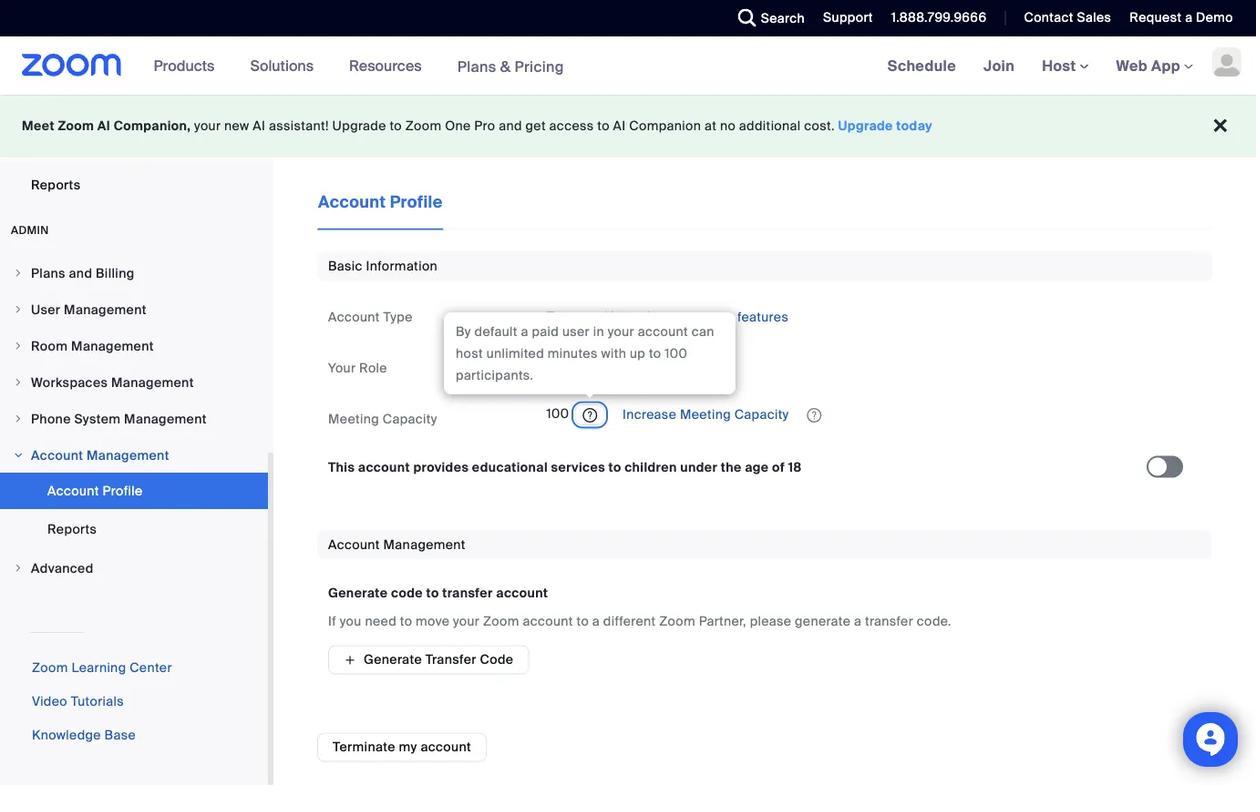 Task type: describe. For each thing, give the bounding box(es) containing it.
resources
[[349, 56, 422, 75]]

increase meeting capacity link
[[619, 406, 793, 423]]

system
[[74, 411, 121, 428]]

right image for phone system management
[[13, 414, 24, 425]]

generate code to transfer account
[[328, 586, 548, 602]]

products button
[[154, 36, 223, 95]]

default
[[475, 323, 518, 340]]

zoom learning center
[[32, 660, 172, 677]]

terminate my account button
[[317, 734, 487, 763]]

upgrade today link
[[838, 118, 933, 134]]

generate transfer code button
[[328, 646, 529, 675]]

demo
[[1196, 9, 1234, 26]]

minutes
[[548, 345, 598, 362]]

account inside account management menu item
[[31, 447, 83, 464]]

profile inside main content main content
[[390, 191, 443, 212]]

today
[[897, 118, 933, 134]]

room management
[[31, 338, 154, 355]]

generate for generate code to transfer account
[[328, 586, 388, 602]]

right image for user management
[[13, 305, 24, 315]]

a right generate
[[854, 614, 862, 631]]

account inside account management "menu"
[[47, 483, 99, 500]]

reports link for account management "menu"
[[0, 512, 268, 548]]

management inside main content main content
[[383, 537, 466, 554]]

terminate
[[333, 740, 396, 757]]

right image for account
[[13, 450, 24, 461]]

plans and billing
[[31, 265, 135, 282]]

1 vertical spatial account profile link
[[0, 473, 268, 510]]

100 inside application
[[547, 406, 573, 423]]

participants.
[[456, 367, 534, 384]]

capacity inside application
[[735, 406, 789, 423]]

knowledge
[[32, 728, 101, 744]]

sales
[[1077, 9, 1112, 26]]

right image for room
[[13, 341, 24, 352]]

base
[[104, 728, 136, 744]]

plans and billing menu item
[[0, 256, 268, 291]]

products
[[154, 56, 215, 75]]

add image
[[344, 653, 357, 669]]

role
[[359, 360, 387, 377]]

owner
[[547, 355, 588, 372]]

to right code
[[426, 586, 439, 602]]

under
[[680, 460, 718, 477]]

zoom logo image
[[22, 54, 122, 77]]

knowledge base link
[[32, 728, 136, 744]]

children
[[625, 460, 677, 477]]

my
[[399, 740, 417, 757]]

user
[[31, 301, 61, 318]]

contact
[[1024, 9, 1074, 26]]

zoom left partner,
[[660, 614, 696, 631]]

workspaces
[[31, 374, 108, 391]]

learning
[[72, 660, 126, 677]]

basic
[[328, 258, 363, 275]]

by
[[456, 323, 471, 340]]

user management menu item
[[0, 293, 268, 327]]

phone system management
[[31, 411, 207, 428]]

main content main content
[[274, 160, 1256, 786]]

meetings navigation
[[874, 36, 1256, 96]]

0 vertical spatial transfer
[[442, 586, 493, 602]]

if
[[328, 614, 337, 631]]

companion,
[[114, 118, 191, 134]]

code
[[391, 586, 423, 602]]

transfer
[[425, 652, 477, 669]]

center
[[130, 660, 172, 677]]

with
[[601, 345, 627, 362]]

to right need
[[400, 614, 412, 631]]

schedule link
[[874, 36, 970, 95]]

schedule
[[888, 56, 957, 75]]

if you need to move your zoom account to a different zoom partner, please generate a transfer code.
[[328, 614, 952, 631]]

solutions
[[250, 56, 314, 75]]

upgrade inside main content main content
[[605, 309, 659, 326]]

in
[[593, 323, 604, 340]]

at
[[705, 118, 717, 134]]

plans & pricing
[[457, 57, 564, 76]]

by default a paid user in your account can host unlimited minutes with up to 100 participants.
[[456, 323, 715, 384]]

to left can
[[662, 309, 675, 326]]

user management
[[31, 301, 147, 318]]

1 horizontal spatial account profile link
[[317, 190, 444, 230]]

zoom learning center link
[[32, 660, 172, 677]]

to inside by default a paid user in your account can host unlimited minutes with up to 100 participants.
[[649, 345, 662, 362]]

generate transfer code
[[364, 652, 514, 669]]

account management inside menu item
[[31, 447, 169, 464]]

host
[[456, 345, 483, 362]]

and inside meet zoom ai companion, footer
[[499, 118, 522, 134]]

learn more about increasing meeting capacity image
[[802, 407, 827, 424]]

scheduler link
[[0, 129, 268, 165]]

zoom left one
[[406, 118, 442, 134]]

move
[[416, 614, 450, 631]]

features
[[738, 309, 789, 326]]

workspaces management
[[31, 374, 194, 391]]

0 horizontal spatial capacity
[[383, 411, 437, 428]]

management for account management menu item
[[87, 447, 169, 464]]

educational
[[472, 460, 548, 477]]

account inside by default a paid user in your account can host unlimited minutes with up to 100 participants.
[[638, 323, 688, 340]]

need
[[365, 614, 397, 631]]

help info, meeting capacity image
[[577, 407, 603, 424]]

0 horizontal spatial upgrade
[[332, 118, 386, 134]]

web
[[1117, 56, 1148, 75]]

get inside meet zoom ai companion, footer
[[526, 118, 546, 134]]

meet
[[22, 118, 55, 134]]

code
[[480, 652, 514, 669]]

information
[[366, 258, 438, 275]]

code.
[[917, 614, 952, 631]]

workspaces management menu item
[[0, 366, 268, 400]]

new
[[224, 118, 249, 134]]

room
[[31, 338, 68, 355]]

profile picture image
[[1213, 47, 1242, 77]]

your inside main content main content
[[453, 614, 480, 631]]

terminate my account
[[333, 740, 472, 757]]

join
[[984, 56, 1015, 75]]

of
[[772, 460, 785, 477]]

product information navigation
[[140, 36, 578, 96]]

web app
[[1117, 56, 1181, 75]]



Task type: locate. For each thing, give the bounding box(es) containing it.
application containing 100
[[547, 405, 983, 435]]

get
[[526, 118, 546, 134], [678, 309, 698, 326]]

account management
[[31, 447, 169, 464], [328, 537, 466, 554]]

get left 'access'
[[526, 118, 546, 134]]

to left children
[[609, 460, 622, 477]]

1 horizontal spatial get
[[678, 309, 698, 326]]

host
[[1042, 56, 1080, 75]]

1 horizontal spatial ai
[[253, 118, 266, 134]]

a left different
[[593, 614, 600, 631]]

personal menu menu
[[0, 0, 268, 205]]

1 vertical spatial plans
[[31, 265, 65, 282]]

profile inside account management "menu"
[[103, 483, 143, 500]]

basic information
[[328, 258, 438, 275]]

phone
[[31, 411, 71, 428]]

management for user management menu item
[[64, 301, 147, 318]]

your inside meet zoom ai companion, footer
[[194, 118, 221, 134]]

account profile for the bottommost account profile link
[[47, 483, 143, 500]]

to left different
[[577, 614, 589, 631]]

2 horizontal spatial your
[[608, 323, 635, 340]]

resources button
[[349, 36, 430, 95]]

0 vertical spatial and
[[499, 118, 522, 134]]

1 reports link from the top
[[0, 167, 268, 203]]

profile down account management menu item
[[103, 483, 143, 500]]

advanced
[[31, 560, 94, 577]]

get inside main content main content
[[678, 309, 698, 326]]

right image
[[13, 268, 24, 279], [13, 341, 24, 352], [13, 450, 24, 461], [13, 563, 24, 574]]

2 vertical spatial your
[[453, 614, 480, 631]]

account management inside main content main content
[[328, 537, 466, 554]]

right image for workspaces management
[[13, 377, 24, 388]]

partner,
[[699, 614, 747, 631]]

account profile link up basic information
[[317, 190, 444, 230]]

1 vertical spatial generate
[[364, 652, 422, 669]]

user
[[563, 323, 590, 340]]

transfer up move
[[442, 586, 493, 602]]

no
[[720, 118, 736, 134]]

plans inside product information navigation
[[457, 57, 496, 76]]

management inside account management menu item
[[87, 447, 169, 464]]

1 right image from the top
[[13, 268, 24, 279]]

right image inside advanced "menu item"
[[13, 563, 24, 574]]

plans for plans & pricing
[[457, 57, 496, 76]]

to
[[390, 118, 402, 134], [597, 118, 610, 134], [662, 309, 675, 326], [649, 345, 662, 362], [609, 460, 622, 477], [426, 586, 439, 602], [400, 614, 412, 631], [577, 614, 589, 631]]

0 vertical spatial reports
[[31, 176, 81, 193]]

advanced menu item
[[0, 552, 268, 586]]

0 horizontal spatial account management
[[31, 447, 169, 464]]

profile
[[390, 191, 443, 212], [103, 483, 143, 500]]

account profile down account management menu item
[[47, 483, 143, 500]]

1 horizontal spatial account profile
[[318, 191, 443, 212]]

ai left companion in the top of the page
[[613, 118, 626, 134]]

knowledge base
[[32, 728, 136, 744]]

management for workspaces management menu item
[[111, 374, 194, 391]]

1 horizontal spatial your
[[453, 614, 480, 631]]

account down account management menu item
[[47, 483, 99, 500]]

right image inside account management menu item
[[13, 450, 24, 461]]

transfer left code.
[[865, 614, 914, 631]]

right image left "user"
[[13, 305, 24, 315]]

a left the demo
[[1185, 9, 1193, 26]]

app
[[1152, 56, 1181, 75]]

0 vertical spatial right image
[[13, 305, 24, 315]]

your right move
[[453, 614, 480, 631]]

right image inside plans and billing menu item
[[13, 268, 24, 279]]

a inside by default a paid user in your account can host unlimited minutes with up to 100 participants.
[[521, 323, 529, 340]]

account up the you
[[328, 537, 380, 554]]

1 vertical spatial account profile
[[47, 483, 143, 500]]

0 vertical spatial plans
[[457, 57, 496, 76]]

right image left workspaces at the left top of page
[[13, 377, 24, 388]]

1 horizontal spatial profile
[[390, 191, 443, 212]]

free
[[547, 309, 576, 326]]

contact sales
[[1024, 9, 1112, 26]]

1 vertical spatial transfer
[[865, 614, 914, 631]]

to right 'access'
[[597, 118, 610, 134]]

search
[[761, 10, 805, 26]]

0 horizontal spatial 100
[[547, 406, 573, 423]]

generate
[[795, 614, 851, 631]]

1 ai from the left
[[97, 118, 110, 134]]

right image inside the room management menu item
[[13, 341, 24, 352]]

video tutorials link
[[32, 694, 124, 711]]

plans & pricing link
[[457, 57, 564, 76], [457, 57, 564, 76]]

banner
[[0, 36, 1256, 96]]

banner containing products
[[0, 36, 1256, 96]]

0 horizontal spatial account profile
[[47, 483, 143, 500]]

and left billing
[[69, 265, 92, 282]]

1 horizontal spatial upgrade
[[605, 309, 659, 326]]

meeting capacity
[[328, 411, 437, 428]]

0 vertical spatial account profile link
[[317, 190, 444, 230]]

0 horizontal spatial get
[[526, 118, 546, 134]]

a
[[1185, 9, 1193, 26], [521, 323, 529, 340], [593, 614, 600, 631], [854, 614, 862, 631]]

ai left companion,
[[97, 118, 110, 134]]

account profile for account profile link to the right
[[318, 191, 443, 212]]

provides
[[413, 460, 469, 477]]

management inside workspaces management menu item
[[111, 374, 194, 391]]

1 vertical spatial reports
[[47, 521, 97, 538]]

request a demo
[[1130, 9, 1234, 26]]

generate inside 'generate transfer code' button
[[364, 652, 422, 669]]

generate
[[328, 586, 388, 602], [364, 652, 422, 669]]

account inside button
[[421, 740, 472, 757]]

your
[[328, 360, 356, 377]]

0 vertical spatial profile
[[390, 191, 443, 212]]

management inside the room management menu item
[[71, 338, 154, 355]]

0 vertical spatial 100
[[665, 345, 688, 362]]

100 left help info, meeting capacity image
[[547, 406, 573, 423]]

to down the resources dropdown button
[[390, 118, 402, 134]]

1 vertical spatial account management
[[328, 537, 466, 554]]

1 vertical spatial 100
[[547, 406, 573, 423]]

get left more
[[678, 309, 698, 326]]

request
[[1130, 9, 1182, 26]]

&
[[500, 57, 511, 76]]

meet zoom ai companion, footer
[[0, 95, 1256, 158]]

management up "workspaces management"
[[71, 338, 154, 355]]

0 horizontal spatial meeting
[[328, 411, 379, 428]]

request a demo link
[[1116, 0, 1256, 36], [1130, 9, 1234, 26]]

1 horizontal spatial account management
[[328, 537, 466, 554]]

account profile inside main content main content
[[318, 191, 443, 212]]

unlimited
[[487, 345, 544, 362]]

right image inside workspaces management menu item
[[13, 377, 24, 388]]

pricing
[[515, 57, 564, 76]]

0 horizontal spatial account profile link
[[0, 473, 268, 510]]

account management menu
[[0, 473, 268, 550]]

account right my
[[421, 740, 472, 757]]

0 vertical spatial get
[[526, 118, 546, 134]]

your left 'new'
[[194, 118, 221, 134]]

1 vertical spatial your
[[608, 323, 635, 340]]

right image inside phone system management menu item
[[13, 414, 24, 425]]

account profile inside account management "menu"
[[47, 483, 143, 500]]

right image left phone
[[13, 414, 24, 425]]

2 right image from the top
[[13, 341, 24, 352]]

1 horizontal spatial 100
[[665, 345, 688, 362]]

paid
[[532, 323, 559, 340]]

your role
[[328, 360, 387, 377]]

2 reports link from the top
[[0, 512, 268, 548]]

account up "up"
[[638, 323, 688, 340]]

you
[[340, 614, 362, 631]]

admin
[[11, 223, 49, 238]]

increase meeting capacity
[[619, 406, 793, 423]]

upgrade to get more features link
[[605, 309, 789, 326]]

billing
[[96, 265, 135, 282]]

account type
[[328, 309, 413, 326]]

reports link for personal menu menu
[[0, 167, 268, 203]]

video
[[32, 694, 68, 711]]

video tutorials
[[32, 694, 124, 711]]

1 vertical spatial profile
[[103, 483, 143, 500]]

management down workspaces management menu item
[[124, 411, 207, 428]]

2 horizontal spatial upgrade
[[838, 118, 893, 134]]

management down the room management menu item
[[111, 374, 194, 391]]

reports link down scheduler link
[[0, 167, 268, 203]]

generate up the you
[[328, 586, 388, 602]]

support
[[823, 9, 873, 26]]

account profile up basic information
[[318, 191, 443, 212]]

account up basic
[[318, 191, 386, 212]]

reports down scheduler
[[31, 176, 81, 193]]

phone system management menu item
[[0, 402, 268, 437]]

your inside by default a paid user in your account can host unlimited minutes with up to 100 participants.
[[608, 323, 635, 340]]

plans inside menu item
[[31, 265, 65, 282]]

management down billing
[[64, 301, 147, 318]]

1 vertical spatial and
[[69, 265, 92, 282]]

0 vertical spatial reports link
[[0, 167, 268, 203]]

and right pro
[[499, 118, 522, 134]]

1 horizontal spatial and
[[499, 118, 522, 134]]

increase
[[623, 406, 677, 423]]

to right "up"
[[649, 345, 662, 362]]

account management menu item
[[0, 439, 268, 473]]

plans up "user"
[[31, 265, 65, 282]]

cost.
[[804, 118, 835, 134]]

management up generate code to transfer account
[[383, 537, 466, 554]]

and inside menu item
[[69, 265, 92, 282]]

1 horizontal spatial meeting
[[680, 406, 731, 423]]

account up code
[[496, 586, 548, 602]]

0 horizontal spatial and
[[69, 265, 92, 282]]

generate for generate transfer code
[[364, 652, 422, 669]]

3 ai from the left
[[613, 118, 626, 134]]

capacity left learn more about increasing meeting capacity icon
[[735, 406, 789, 423]]

100 right "up"
[[665, 345, 688, 362]]

right image for plans
[[13, 268, 24, 279]]

2 ai from the left
[[253, 118, 266, 134]]

scheduler
[[31, 138, 95, 155]]

one
[[445, 118, 471, 134]]

application inside main content main content
[[547, 405, 983, 435]]

management
[[64, 301, 147, 318], [71, 338, 154, 355], [111, 374, 194, 391], [124, 411, 207, 428], [87, 447, 169, 464], [383, 537, 466, 554]]

more
[[702, 309, 734, 326]]

0 vertical spatial account management
[[31, 447, 169, 464]]

room management menu item
[[0, 329, 268, 364]]

0 vertical spatial account profile
[[318, 191, 443, 212]]

right image
[[13, 305, 24, 315], [13, 377, 24, 388], [13, 414, 24, 425]]

management inside user management menu item
[[64, 301, 147, 318]]

the
[[721, 460, 742, 477]]

account management up code
[[328, 537, 466, 554]]

reports inside personal menu menu
[[31, 176, 81, 193]]

upgrade down product information navigation
[[332, 118, 386, 134]]

tutorials
[[71, 694, 124, 711]]

your right in
[[608, 323, 635, 340]]

pro
[[474, 118, 496, 134]]

0 horizontal spatial ai
[[97, 118, 110, 134]]

zoom up code
[[483, 614, 519, 631]]

different
[[603, 614, 656, 631]]

plans for plans and billing
[[31, 265, 65, 282]]

upgrade right in
[[605, 309, 659, 326]]

upgrade right cost.
[[838, 118, 893, 134]]

account profile link down phone system management menu item
[[0, 473, 268, 510]]

account
[[318, 191, 386, 212], [328, 309, 380, 326], [31, 447, 83, 464], [47, 483, 99, 500], [328, 537, 380, 554]]

transfer
[[442, 586, 493, 602], [865, 614, 914, 631]]

meeting up under
[[680, 406, 731, 423]]

0 horizontal spatial your
[[194, 118, 221, 134]]

1 horizontal spatial transfer
[[865, 614, 914, 631]]

2 horizontal spatial ai
[[613, 118, 626, 134]]

additional
[[739, 118, 801, 134]]

3 right image from the top
[[13, 450, 24, 461]]

right image inside user management menu item
[[13, 305, 24, 315]]

reports inside account management "menu"
[[47, 521, 97, 538]]

account down phone
[[31, 447, 83, 464]]

management down phone system management menu item
[[87, 447, 169, 464]]

reports up advanced
[[47, 521, 97, 538]]

1 vertical spatial reports link
[[0, 512, 268, 548]]

upgrade to get more features
[[605, 309, 789, 326]]

1 horizontal spatial capacity
[[735, 406, 789, 423]]

2 vertical spatial right image
[[13, 414, 24, 425]]

plans left &
[[457, 57, 496, 76]]

capacity up 'provides'
[[383, 411, 437, 428]]

account
[[638, 323, 688, 340], [358, 460, 410, 477], [496, 586, 548, 602], [523, 614, 573, 631], [421, 740, 472, 757]]

can
[[692, 323, 715, 340]]

0 vertical spatial generate
[[328, 586, 388, 602]]

account right this
[[358, 460, 410, 477]]

ai
[[97, 118, 110, 134], [253, 118, 266, 134], [613, 118, 626, 134]]

by default a paid user in your account can host unlimited minutes with up to 100 participants. tooltip
[[444, 313, 736, 399]]

reports link up advanced "menu item"
[[0, 512, 268, 548]]

zoom up video
[[32, 660, 68, 677]]

1 vertical spatial right image
[[13, 377, 24, 388]]

1 vertical spatial get
[[678, 309, 698, 326]]

admin menu menu
[[0, 256, 268, 588]]

0 vertical spatial your
[[194, 118, 221, 134]]

application
[[547, 405, 983, 435]]

reports for account management "menu"
[[47, 521, 97, 538]]

management for the room management menu item
[[71, 338, 154, 355]]

search button
[[725, 0, 810, 36]]

services
[[551, 460, 605, 477]]

2 right image from the top
[[13, 377, 24, 388]]

0 horizontal spatial transfer
[[442, 586, 493, 602]]

a left paid
[[521, 323, 529, 340]]

meeting up this
[[328, 411, 379, 428]]

profile up information
[[390, 191, 443, 212]]

4 right image from the top
[[13, 563, 24, 574]]

management inside phone system management menu item
[[124, 411, 207, 428]]

ai right 'new'
[[253, 118, 266, 134]]

100 inside by default a paid user in your account can host unlimited minutes with up to 100 participants.
[[665, 345, 688, 362]]

reports for personal menu menu
[[31, 176, 81, 193]]

account profile link
[[317, 190, 444, 230], [0, 473, 268, 510]]

18
[[788, 460, 802, 477]]

1 right image from the top
[[13, 305, 24, 315]]

account left type at the left top of page
[[328, 309, 380, 326]]

account left different
[[523, 614, 573, 631]]

account management down the system
[[31, 447, 169, 464]]

1 horizontal spatial plans
[[457, 57, 496, 76]]

3 right image from the top
[[13, 414, 24, 425]]

web app button
[[1117, 56, 1194, 75]]

0 horizontal spatial profile
[[103, 483, 143, 500]]

zoom up scheduler
[[58, 118, 94, 134]]

access
[[549, 118, 594, 134]]

reports link
[[0, 167, 268, 203], [0, 512, 268, 548]]

generate down need
[[364, 652, 422, 669]]

please
[[750, 614, 792, 631]]

0 horizontal spatial plans
[[31, 265, 65, 282]]



Task type: vqa. For each thing, say whether or not it's contained in the screenshot.
Free And Paid Subscribers Can Record And Store Each Meeting Or Audio File On A Local Computer.
no



